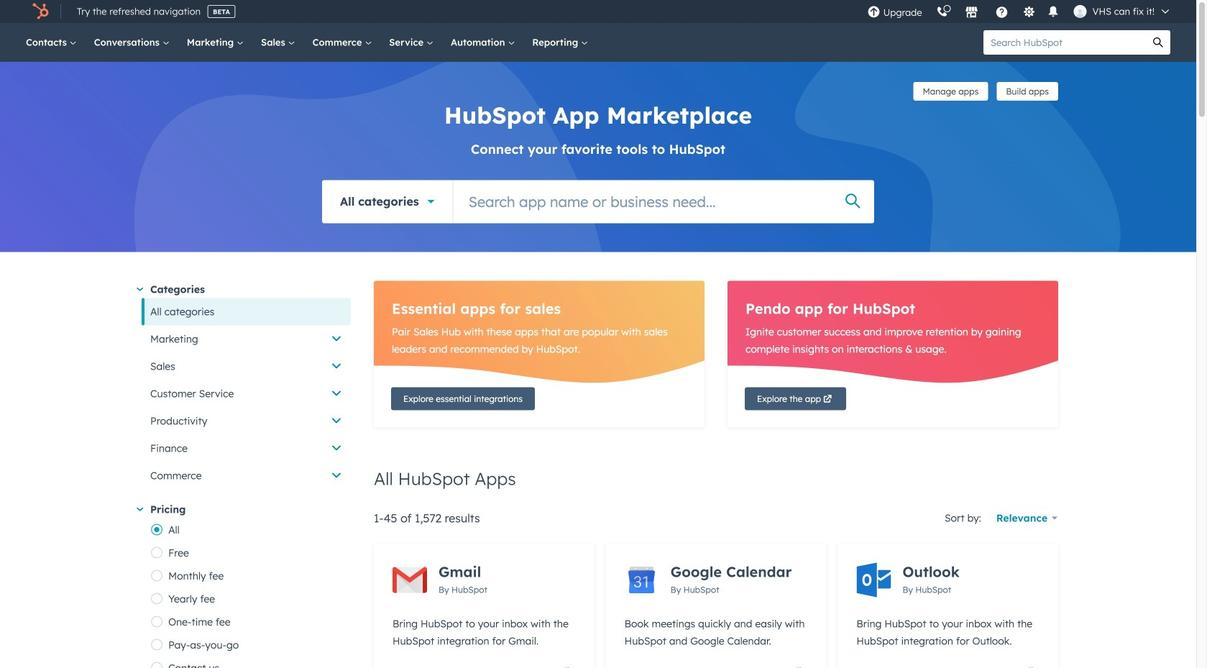 Task type: locate. For each thing, give the bounding box(es) containing it.
marketplaces image
[[966, 6, 979, 19]]

Search app name or business need... search field
[[454, 180, 875, 223]]

caret image
[[137, 508, 143, 511]]

menu
[[861, 0, 1180, 23]]



Task type: vqa. For each thing, say whether or not it's contained in the screenshot.
Clear input icon
no



Task type: describe. For each thing, give the bounding box(es) containing it.
pricing group
[[150, 518, 351, 668]]

caret image
[[137, 288, 143, 291]]

Search HubSpot search field
[[984, 30, 1147, 55]]

terry turtle image
[[1074, 5, 1087, 18]]



